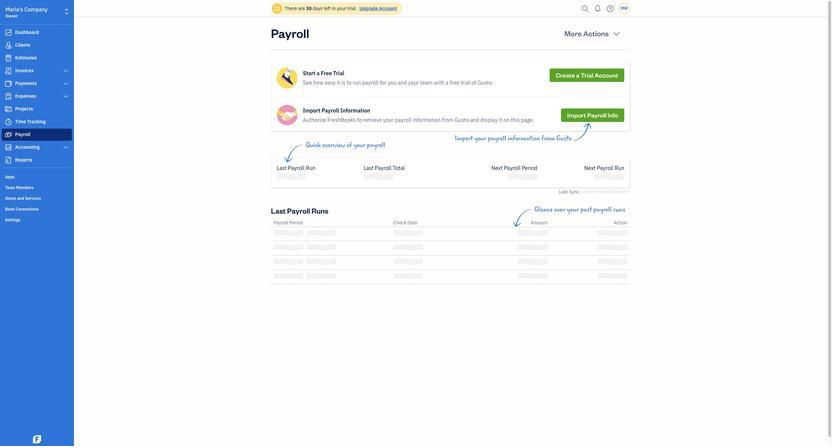 Task type: describe. For each thing, give the bounding box(es) containing it.
freshbooks
[[327, 117, 356, 123]]

last payroll total
[[364, 165, 405, 172]]

last sync :
[[559, 189, 582, 195]]

chevron large down image
[[63, 94, 69, 99]]

payments
[[15, 80, 37, 86]]

gusto inside import payroll information authorize freshbooks to retrieve your payroll information from gusto and display it on this page.
[[455, 117, 469, 123]]

payroll for last payroll run
[[288, 165, 305, 172]]

create a trial account button
[[550, 69, 624, 82]]

this
[[511, 117, 520, 123]]

to inside import payroll information authorize freshbooks to retrieve your payroll information from gusto and display it on this page.
[[357, 117, 362, 123]]

0 vertical spatial period
[[522, 165, 538, 172]]

last payroll runs
[[271, 206, 329, 215]]

search image
[[580, 4, 591, 14]]

payroll for next payroll run
[[597, 165, 614, 172]]

mw button
[[619, 3, 630, 14]]

1 horizontal spatial from
[[542, 135, 555, 143]]

money image
[[4, 131, 12, 138]]

more actions
[[565, 29, 609, 38]]

in
[[332, 5, 336, 11]]

mw
[[621, 6, 628, 11]]

1 vertical spatial information
[[508, 135, 540, 143]]

start
[[303, 70, 315, 77]]

bank connections link
[[2, 204, 72, 214]]

you
[[388, 79, 397, 86]]

chevron large down image for payments
[[63, 81, 69, 86]]

chevron large down image for accounting
[[63, 145, 69, 150]]

expenses
[[15, 93, 36, 99]]

it inside start a free trial see how easy it is to run payroll for you and your team with a free trial of gusto.
[[337, 79, 340, 86]]

upgrade account link
[[358, 5, 397, 11]]

runs
[[613, 206, 625, 214]]

glance over your past payroll runs
[[535, 206, 625, 214]]

0 horizontal spatial period
[[289, 220, 303, 226]]

payments link
[[2, 78, 72, 90]]

trial
[[461, 79, 470, 86]]

your inside import payroll information authorize freshbooks to retrieve your payroll information from gusto and display it on this page.
[[383, 117, 394, 123]]

notifications image
[[593, 2, 603, 15]]

payroll link
[[2, 129, 72, 141]]

last payroll run
[[277, 165, 315, 172]]

free
[[450, 79, 459, 86]]

settings
[[5, 218, 20, 223]]

info
[[608, 111, 618, 119]]

expense image
[[4, 93, 12, 100]]

create
[[556, 71, 575, 79]]

your right overview
[[354, 142, 366, 149]]

run for next payroll run
[[615, 165, 624, 172]]

quick
[[306, 142, 321, 149]]

payroll up last payroll total
[[367, 142, 385, 149]]

clients
[[15, 42, 30, 48]]

invoices link
[[2, 65, 72, 77]]

action
[[614, 220, 627, 226]]

authorize
[[303, 117, 326, 123]]

next for next payroll period
[[492, 165, 503, 172]]

on
[[504, 117, 510, 123]]

it inside import payroll information authorize freshbooks to retrieve your payroll information from gusto and display it on this page.
[[499, 117, 502, 123]]

payroll inside import payroll information authorize freshbooks to retrieve your payroll information from gusto and display it on this page.
[[395, 117, 412, 123]]

payroll for import payroll information authorize freshbooks to retrieve your payroll information from gusto and display it on this page.
[[322, 107, 339, 114]]

apps
[[5, 175, 15, 180]]

payroll for import payroll info
[[587, 111, 607, 119]]

more
[[565, 29, 582, 38]]

check date
[[393, 220, 417, 226]]

last for last payroll total
[[364, 165, 374, 172]]

dashboard link
[[2, 27, 72, 39]]

create a trial account
[[556, 71, 618, 79]]

page.
[[521, 117, 534, 123]]

a for create
[[576, 71, 580, 79]]

reports link
[[2, 154, 72, 166]]

team members link
[[2, 183, 72, 193]]

estimates link
[[2, 52, 72, 64]]

owner
[[5, 13, 18, 18]]

to inside start a free trial see how easy it is to run payroll for you and your team with a free trial of gusto.
[[347, 79, 352, 86]]

tracking
[[27, 119, 46, 125]]

import payroll info
[[567, 111, 618, 119]]

team
[[5, 185, 15, 190]]

projects
[[15, 106, 33, 112]]

there
[[285, 5, 297, 11]]

import payroll info button
[[561, 109, 624, 122]]

your down display
[[475, 135, 487, 143]]

project image
[[4, 106, 12, 113]]

accounting
[[15, 144, 40, 150]]

overview
[[322, 142, 345, 149]]

total
[[393, 165, 405, 172]]

dashboard
[[15, 29, 39, 35]]

upgrade
[[360, 5, 378, 11]]

information
[[340, 107, 370, 114]]

payroll for last payroll runs
[[287, 206, 310, 215]]

last for last payroll runs
[[271, 206, 286, 215]]

client image
[[4, 42, 12, 49]]

glance
[[535, 206, 553, 214]]

timer image
[[4, 119, 12, 125]]

maria's
[[5, 6, 23, 13]]

import for import your payroll information from gusto
[[455, 135, 473, 143]]

actions
[[583, 29, 609, 38]]

payroll for last payroll total
[[375, 165, 392, 172]]

reports
[[15, 157, 32, 163]]

maria's company owner
[[5, 6, 48, 18]]

is
[[342, 79, 346, 86]]

time tracking
[[15, 119, 46, 125]]

days
[[313, 5, 323, 11]]

team
[[420, 79, 433, 86]]

left
[[324, 5, 331, 11]]

next for next payroll run
[[584, 165, 596, 172]]

items
[[5, 196, 16, 201]]

payroll down display
[[488, 135, 506, 143]]

team members
[[5, 185, 34, 190]]

free
[[321, 70, 332, 77]]



Task type: vqa. For each thing, say whether or not it's contained in the screenshot.
'dashboard' icon
yes



Task type: locate. For each thing, give the bounding box(es) containing it.
crown image
[[274, 5, 281, 12]]

import for import payroll info
[[567, 111, 586, 119]]

your left team on the top right of page
[[408, 79, 419, 86]]

account
[[379, 5, 397, 11], [595, 71, 618, 79]]

runs
[[312, 206, 329, 215]]

1 vertical spatial period
[[289, 220, 303, 226]]

and
[[398, 79, 407, 86], [470, 117, 479, 123], [17, 196, 24, 201]]

items and services
[[5, 196, 41, 201]]

payroll inside main 'element'
[[15, 131, 30, 138]]

and inside start a free trial see how easy it is to run payroll for you and your team with a free trial of gusto.
[[398, 79, 407, 86]]

freshbooks image
[[32, 436, 42, 444]]

payroll for next payroll period
[[504, 165, 521, 172]]

period
[[522, 165, 538, 172], [289, 220, 303, 226]]

0 horizontal spatial of
[[347, 142, 352, 149]]

0 vertical spatial gusto
[[455, 117, 469, 123]]

your inside start a free trial see how easy it is to run payroll for you and your team with a free trial of gusto.
[[408, 79, 419, 86]]

30
[[306, 5, 312, 11]]

date
[[408, 220, 417, 226]]

0 horizontal spatial gusto
[[455, 117, 469, 123]]

0 horizontal spatial from
[[442, 117, 454, 123]]

0 vertical spatial information
[[413, 117, 441, 123]]

0 horizontal spatial to
[[347, 79, 352, 86]]

and inside import payroll information authorize freshbooks to retrieve your payroll information from gusto and display it on this page.
[[470, 117, 479, 123]]

payroll left for
[[362, 79, 379, 86]]

1 horizontal spatial next
[[584, 165, 596, 172]]

a left free
[[317, 70, 320, 77]]

2 chevron large down image from the top
[[63, 81, 69, 86]]

1 horizontal spatial period
[[522, 165, 538, 172]]

payroll right past
[[594, 206, 612, 214]]

next payroll run
[[584, 165, 624, 172]]

next
[[492, 165, 503, 172], [584, 165, 596, 172]]

trial
[[333, 70, 344, 77], [581, 71, 593, 79]]

invoice image
[[4, 68, 12, 74]]

0 vertical spatial it
[[337, 79, 340, 86]]

0 horizontal spatial a
[[317, 70, 320, 77]]

1 horizontal spatial trial
[[581, 71, 593, 79]]

1 next from the left
[[492, 165, 503, 172]]

of right overview
[[347, 142, 352, 149]]

2 horizontal spatial a
[[576, 71, 580, 79]]

past
[[581, 206, 592, 214]]

trial right create
[[581, 71, 593, 79]]

0 vertical spatial to
[[347, 79, 352, 86]]

over
[[555, 206, 566, 214]]

members
[[16, 185, 34, 190]]

1 horizontal spatial a
[[446, 79, 449, 86]]

0 horizontal spatial account
[[379, 5, 397, 11]]

from inside import payroll information authorize freshbooks to retrieve your payroll information from gusto and display it on this page.
[[442, 117, 454, 123]]

gusto
[[455, 117, 469, 123], [557, 135, 572, 143]]

1 vertical spatial gusto
[[557, 135, 572, 143]]

quick overview of your payroll
[[306, 142, 385, 149]]

0 vertical spatial of
[[472, 79, 476, 86]]

1 vertical spatial it
[[499, 117, 502, 123]]

chevrondown image
[[612, 29, 621, 38]]

estimates
[[15, 55, 37, 61]]

2 horizontal spatial import
[[567, 111, 586, 119]]

1 horizontal spatial account
[[595, 71, 618, 79]]

trial inside create a trial account button
[[581, 71, 593, 79]]

1 horizontal spatial import
[[455, 135, 473, 143]]

import payroll information authorize freshbooks to retrieve your payroll information from gusto and display it on this page.
[[303, 107, 534, 123]]

1 vertical spatial from
[[542, 135, 555, 143]]

it
[[337, 79, 340, 86], [499, 117, 502, 123]]

account inside button
[[595, 71, 618, 79]]

3 chevron large down image from the top
[[63, 145, 69, 150]]

there are 30 days left in your trial. upgrade account
[[285, 5, 397, 11]]

import your payroll information from gusto
[[455, 135, 572, 143]]

0 vertical spatial account
[[379, 5, 397, 11]]

items and services link
[[2, 193, 72, 203]]

run for last payroll run
[[306, 165, 315, 172]]

0 vertical spatial chevron large down image
[[63, 68, 69, 74]]

run
[[353, 79, 361, 86]]

more actions button
[[559, 25, 627, 41]]

your right retrieve at left
[[383, 117, 394, 123]]

1 vertical spatial of
[[347, 142, 352, 149]]

expenses link
[[2, 90, 72, 103]]

run
[[306, 165, 315, 172], [615, 165, 624, 172]]

amount
[[531, 220, 548, 226]]

1 run from the left
[[306, 165, 315, 172]]

1 horizontal spatial to
[[357, 117, 362, 123]]

to right is
[[347, 79, 352, 86]]

0 vertical spatial from
[[442, 117, 454, 123]]

bank connections
[[5, 207, 39, 212]]

it left is
[[337, 79, 340, 86]]

and right you at the top left of the page
[[398, 79, 407, 86]]

import inside button
[[567, 111, 586, 119]]

1 vertical spatial account
[[595, 71, 618, 79]]

last for last payroll run
[[277, 165, 287, 172]]

trial up is
[[333, 70, 344, 77]]

check
[[393, 220, 406, 226]]

trial.
[[347, 5, 357, 11]]

a inside create a trial account button
[[576, 71, 580, 79]]

to down the information
[[357, 117, 362, 123]]

connections
[[16, 207, 39, 212]]

easy
[[325, 79, 336, 86]]

2 horizontal spatial and
[[470, 117, 479, 123]]

2 run from the left
[[615, 165, 624, 172]]

chart image
[[4, 144, 12, 151]]

1 horizontal spatial and
[[398, 79, 407, 86]]

0 vertical spatial and
[[398, 79, 407, 86]]

2 next from the left
[[584, 165, 596, 172]]

sync
[[569, 189, 579, 195]]

display
[[481, 117, 498, 123]]

chevron large down image
[[63, 68, 69, 74], [63, 81, 69, 86], [63, 145, 69, 150]]

chevron large down image inside payments link
[[63, 81, 69, 86]]

it left on
[[499, 117, 502, 123]]

payment image
[[4, 80, 12, 87]]

payroll
[[362, 79, 379, 86], [395, 117, 412, 123], [488, 135, 506, 143], [367, 142, 385, 149], [594, 206, 612, 214]]

import inside import payroll information authorize freshbooks to retrieve your payroll information from gusto and display it on this page.
[[303, 107, 320, 114]]

bank
[[5, 207, 15, 212]]

invoices
[[15, 68, 34, 74]]

services
[[25, 196, 41, 201]]

import for import payroll information authorize freshbooks to retrieve your payroll information from gusto and display it on this page.
[[303, 107, 320, 114]]

of inside start a free trial see how easy it is to run payroll for you and your team with a free trial of gusto.
[[472, 79, 476, 86]]

1 horizontal spatial information
[[508, 135, 540, 143]]

0 horizontal spatial run
[[306, 165, 315, 172]]

are
[[298, 5, 305, 11]]

payroll inside import payroll information authorize freshbooks to retrieve your payroll information from gusto and display it on this page.
[[322, 107, 339, 114]]

clients link
[[2, 39, 72, 51]]

and inside items and services link
[[17, 196, 24, 201]]

information
[[413, 117, 441, 123], [508, 135, 540, 143]]

1 horizontal spatial of
[[472, 79, 476, 86]]

1 horizontal spatial gusto
[[557, 135, 572, 143]]

report image
[[4, 157, 12, 164]]

0 horizontal spatial import
[[303, 107, 320, 114]]

with
[[434, 79, 444, 86]]

payroll inside start a free trial see how easy it is to run payroll for you and your team with a free trial of gusto.
[[362, 79, 379, 86]]

and right items
[[17, 196, 24, 201]]

2 vertical spatial chevron large down image
[[63, 145, 69, 150]]

0 horizontal spatial next
[[492, 165, 503, 172]]

1 vertical spatial and
[[470, 117, 479, 123]]

0 horizontal spatial it
[[337, 79, 340, 86]]

0 horizontal spatial trial
[[333, 70, 344, 77]]

1 horizontal spatial it
[[499, 117, 502, 123]]

settings link
[[2, 215, 72, 225]]

a for start
[[317, 70, 320, 77]]

time
[[15, 119, 26, 125]]

payroll inside button
[[587, 111, 607, 119]]

main element
[[0, 0, 91, 447]]

how
[[313, 79, 323, 86]]

retrieve
[[363, 117, 382, 123]]

1 chevron large down image from the top
[[63, 68, 69, 74]]

next payroll period
[[492, 165, 538, 172]]

and left display
[[470, 117, 479, 123]]

payroll right retrieve at left
[[395, 117, 412, 123]]

:
[[579, 189, 581, 195]]

of right trial
[[472, 79, 476, 86]]

a right create
[[576, 71, 580, 79]]

0 horizontal spatial and
[[17, 196, 24, 201]]

payroll period
[[274, 220, 303, 226]]

1 vertical spatial chevron large down image
[[63, 81, 69, 86]]

your right over
[[567, 206, 579, 214]]

your right in
[[337, 5, 346, 11]]

a
[[317, 70, 320, 77], [576, 71, 580, 79], [446, 79, 449, 86]]

estimate image
[[4, 55, 12, 62]]

go to help image
[[605, 4, 616, 14]]

gusto.
[[477, 79, 493, 86]]

last for last sync :
[[559, 189, 568, 195]]

last
[[277, 165, 287, 172], [364, 165, 374, 172], [559, 189, 568, 195], [271, 206, 286, 215]]

1 horizontal spatial run
[[615, 165, 624, 172]]

trial inside start a free trial see how easy it is to run payroll for you and your team with a free trial of gusto.
[[333, 70, 344, 77]]

company
[[24, 6, 48, 13]]

of
[[472, 79, 476, 86], [347, 142, 352, 149]]

1 vertical spatial to
[[357, 117, 362, 123]]

2 vertical spatial and
[[17, 196, 24, 201]]

projects link
[[2, 103, 72, 115]]

import
[[303, 107, 320, 114], [567, 111, 586, 119], [455, 135, 473, 143]]

chevron large down image for invoices
[[63, 68, 69, 74]]

a left free on the top of page
[[446, 79, 449, 86]]

time tracking link
[[2, 116, 72, 128]]

information inside import payroll information authorize freshbooks to retrieve your payroll information from gusto and display it on this page.
[[413, 117, 441, 123]]

for
[[380, 79, 387, 86]]

apps link
[[2, 172, 72, 182]]

chevron large down image inside invoices link
[[63, 68, 69, 74]]

start a free trial see how easy it is to run payroll for you and your team with a free trial of gusto.
[[303, 70, 493, 86]]

dashboard image
[[4, 29, 12, 36]]

0 horizontal spatial information
[[413, 117, 441, 123]]



